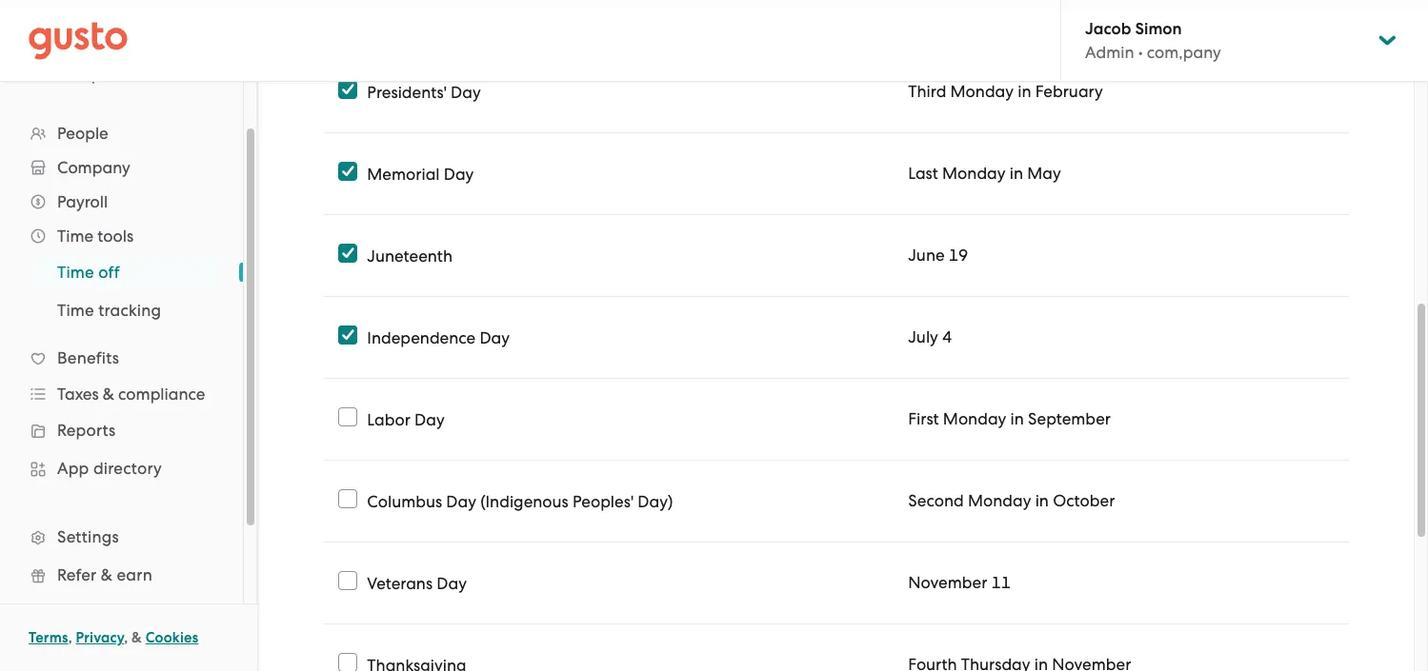 Task type: vqa. For each thing, say whether or not it's contained in the screenshot.
bottommost Time
yes



Task type: locate. For each thing, give the bounding box(es) containing it.
labor
[[367, 410, 411, 429]]

monday right third
[[951, 82, 1014, 101]]

time inside dropdown button
[[57, 227, 93, 246]]

July 4 checkbox
[[339, 326, 358, 345]]

monday right "last"
[[942, 164, 1006, 183]]

0 horizontal spatial ,
[[68, 630, 72, 647]]

company button
[[19, 151, 224, 185]]

time for time tools
[[57, 227, 93, 246]]

terms link
[[29, 630, 68, 647]]

1 vertical spatial time
[[57, 263, 94, 282]]

day for independence
[[480, 328, 510, 347]]

time
[[57, 227, 93, 246], [57, 263, 94, 282], [57, 301, 94, 320]]

& left cookies button
[[132, 630, 142, 647]]

monday
[[951, 82, 1014, 101], [942, 164, 1006, 183], [943, 410, 1007, 429], [968, 492, 1032, 511]]

, left cookies button
[[124, 630, 128, 647]]

Third Monday in February checkbox
[[339, 80, 358, 99]]

day for veterans
[[437, 574, 467, 593]]

in for february
[[1018, 82, 1032, 101]]

second monday in october
[[908, 492, 1115, 511]]

admin
[[1085, 43, 1135, 62]]

& for earn
[[101, 566, 113, 585]]

monday right first
[[943, 410, 1007, 429]]

monday right second
[[968, 492, 1032, 511]]

privacy
[[76, 630, 124, 647]]

payroll button
[[19, 185, 224, 219]]

july 4
[[908, 328, 952, 347]]

may
[[1028, 164, 1061, 183]]

refer & earn
[[57, 566, 152, 585]]

cookies
[[146, 630, 199, 647]]

2 , from the left
[[124, 630, 128, 647]]

monday for third
[[951, 82, 1014, 101]]

in for september
[[1011, 410, 1024, 429]]

3 time from the top
[[57, 301, 94, 320]]

2 list from the top
[[0, 253, 243, 330]]

june
[[908, 246, 945, 265]]

com,pany
[[1147, 43, 1221, 62]]

day
[[451, 82, 481, 101], [444, 164, 474, 183], [480, 328, 510, 347], [415, 410, 445, 429], [446, 492, 476, 511], [437, 574, 467, 593]]

(indigenous
[[480, 492, 569, 511]]

4
[[943, 328, 952, 347]]

time down payroll
[[57, 227, 93, 246]]

settings
[[57, 528, 119, 547]]

peoples'
[[573, 492, 634, 511]]

first monday in september
[[908, 410, 1111, 429]]

setup
[[57, 65, 102, 84]]

people button
[[19, 116, 224, 151]]

day right the labor
[[415, 410, 445, 429]]

cookies button
[[146, 627, 199, 650]]

time down time off
[[57, 301, 94, 320]]

in left september
[[1011, 410, 1024, 429]]

memorial
[[367, 164, 440, 183]]

time left off
[[57, 263, 94, 282]]

november 11
[[908, 574, 1011, 593]]

taxes
[[57, 385, 99, 404]]

in left february
[[1018, 82, 1032, 101]]

day right columbus
[[446, 492, 476, 511]]

earn
[[117, 566, 152, 585]]

2 vertical spatial time
[[57, 301, 94, 320]]

february
[[1036, 82, 1103, 101]]

privacy link
[[76, 630, 124, 647]]

day)
[[638, 492, 673, 511]]

&
[[103, 385, 114, 404], [101, 566, 113, 585], [132, 630, 142, 647]]

day right presidents'
[[451, 82, 481, 101]]

monday for last
[[942, 164, 1006, 183]]

Second Monday in October checkbox
[[339, 490, 358, 509]]

list
[[0, 116, 243, 671], [0, 253, 243, 330]]

columbus day (indigenous peoples' day)
[[367, 492, 673, 511]]

11
[[992, 574, 1011, 593]]

& right "taxes"
[[103, 385, 114, 404]]

list containing time off
[[0, 253, 243, 330]]

& left the earn at the left bottom of page
[[101, 566, 113, 585]]

day right independence in the left of the page
[[480, 328, 510, 347]]

in
[[1018, 82, 1032, 101], [1010, 164, 1024, 183], [1011, 410, 1024, 429], [1035, 492, 1049, 511]]

day right veterans on the left bottom of the page
[[437, 574, 467, 593]]

day for memorial
[[444, 164, 474, 183]]

refer
[[57, 566, 97, 585]]

Fourth Thursday in November checkbox
[[339, 654, 358, 672]]

setup link
[[19, 57, 224, 91]]

payroll
[[57, 192, 108, 212]]

1 horizontal spatial ,
[[124, 630, 128, 647]]

terms , privacy , & cookies
[[29, 630, 199, 647]]

reports link
[[19, 414, 224, 448]]

veterans day
[[367, 574, 467, 593]]

0 vertical spatial time
[[57, 227, 93, 246]]

columbus
[[367, 492, 442, 511]]

in left the october
[[1035, 492, 1049, 511]]

, left privacy
[[68, 630, 72, 647]]

2 time from the top
[[57, 263, 94, 282]]

in for october
[[1035, 492, 1049, 511]]

0 vertical spatial &
[[103, 385, 114, 404]]

1 time from the top
[[57, 227, 93, 246]]

time tracking link
[[34, 294, 224, 328]]

& inside dropdown button
[[103, 385, 114, 404]]

,
[[68, 630, 72, 647], [124, 630, 128, 647]]

terms
[[29, 630, 68, 647]]

2 vertical spatial &
[[132, 630, 142, 647]]

1 list from the top
[[0, 116, 243, 671]]

1 , from the left
[[68, 630, 72, 647]]

independence day
[[367, 328, 510, 347]]

time tools button
[[19, 219, 224, 253]]

monday for second
[[968, 492, 1032, 511]]

benefits
[[57, 349, 119, 368]]

1 vertical spatial &
[[101, 566, 113, 585]]

day right memorial
[[444, 164, 474, 183]]

labor day
[[367, 410, 445, 429]]

monday for first
[[943, 410, 1007, 429]]

in left may
[[1010, 164, 1024, 183]]

third
[[908, 82, 947, 101]]



Task type: describe. For each thing, give the bounding box(es) containing it.
july
[[908, 328, 939, 347]]

memorial day
[[367, 164, 474, 183]]

tracking
[[98, 301, 161, 320]]

simon
[[1135, 19, 1182, 39]]

app
[[57, 459, 89, 478]]

november
[[908, 574, 988, 593]]

october
[[1053, 492, 1115, 511]]

June 19 checkbox
[[339, 244, 358, 263]]

time tools
[[57, 227, 134, 246]]

directory
[[93, 459, 162, 478]]

day for presidents'
[[451, 82, 481, 101]]

taxes & compliance
[[57, 385, 205, 404]]

settings link
[[19, 520, 224, 555]]

First Monday in September checkbox
[[339, 408, 358, 427]]

veterans
[[367, 574, 433, 593]]

time tracking
[[57, 301, 161, 320]]

first
[[908, 410, 939, 429]]

app directory
[[57, 459, 162, 478]]

people
[[57, 124, 108, 143]]

last monday in may
[[908, 164, 1061, 183]]

independence
[[367, 328, 476, 347]]

presidents' day
[[367, 82, 481, 101]]

compliance
[[118, 385, 205, 404]]

day for labor
[[415, 410, 445, 429]]

•
[[1139, 43, 1143, 62]]

list containing people
[[0, 116, 243, 671]]

day for columbus
[[446, 492, 476, 511]]

company
[[57, 158, 130, 177]]

third monday in february
[[908, 82, 1103, 101]]

benefits link
[[19, 341, 224, 375]]

jacob simon admin • com,pany
[[1085, 19, 1221, 62]]

in for may
[[1010, 164, 1024, 183]]

November 11 checkbox
[[339, 572, 358, 591]]

off
[[98, 263, 120, 282]]

september
[[1028, 410, 1111, 429]]

time off
[[57, 263, 120, 282]]

last
[[908, 164, 939, 183]]

second
[[908, 492, 964, 511]]

refer & earn link
[[19, 558, 224, 593]]

time off link
[[34, 255, 224, 290]]

jacob
[[1085, 19, 1131, 39]]

presidents'
[[367, 82, 447, 101]]

Last Monday in May checkbox
[[339, 162, 358, 181]]

app directory link
[[19, 452, 224, 486]]

time for time tracking
[[57, 301, 94, 320]]

time for time off
[[57, 263, 94, 282]]

19
[[949, 246, 968, 265]]

home image
[[29, 21, 128, 60]]

june 19
[[908, 246, 968, 265]]

reports
[[57, 421, 116, 440]]

& for compliance
[[103, 385, 114, 404]]

juneteenth
[[367, 246, 453, 265]]

taxes & compliance button
[[19, 377, 224, 412]]

gusto navigation element
[[0, 25, 243, 672]]

tools
[[97, 227, 134, 246]]



